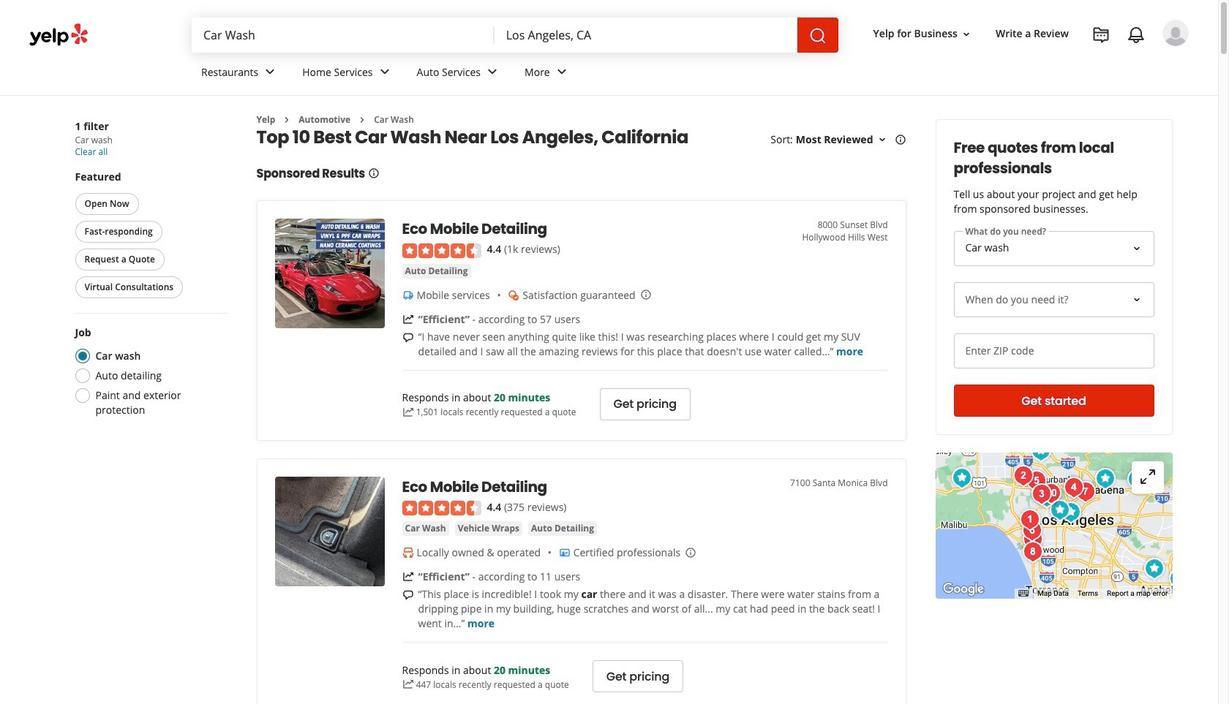 Task type: locate. For each thing, give the bounding box(es) containing it.
1 vertical spatial 16 speech v2 image
[[402, 590, 414, 601]]

4.4 star rating image up 16 shipping v2 image
[[402, 244, 481, 258]]

projects image
[[1092, 26, 1110, 44]]

0 vertical spatial eco mobile detailing image
[[275, 219, 385, 329]]

business categories element
[[190, 53, 1189, 95]]

16 info v2 image
[[894, 134, 906, 146], [368, 168, 380, 180]]

0 horizontal spatial 24 chevron down v2 image
[[261, 63, 279, 81]]

16 speech v2 image down 16 trending v2 icon
[[402, 590, 414, 601]]

16 speech v2 image for 3rd 16 trending v2 image from the bottom of the page
[[402, 332, 414, 344]]

0 horizontal spatial 16 chevron down v2 image
[[876, 134, 888, 146]]

none field address, neighborhood, city, state or zip
[[494, 18, 797, 53]]

0 vertical spatial 16 chevron down v2 image
[[961, 28, 972, 40]]

16 locally owned v2 image
[[402, 547, 414, 559]]

0 vertical spatial 16 trending v2 image
[[402, 314, 414, 325]]

16 satisfactions guaranteed v2 image
[[508, 290, 520, 301]]

  text field
[[954, 334, 1154, 369]]

16 trending v2 image for 16 shipping v2 image
[[402, 407, 414, 419]]

None field
[[192, 18, 494, 53], [494, 18, 797, 53]]

16 trending v2 image
[[402, 571, 414, 583]]

2 4.4 star rating image from the top
[[402, 501, 481, 516]]

1 none field from the left
[[192, 18, 494, 53]]

16 chevron down v2 image inside user actions "element"
[[961, 28, 972, 40]]

16 chevron right v2 image
[[281, 114, 293, 126], [356, 114, 368, 126]]

1 vertical spatial 4.4 star rating image
[[402, 501, 481, 516]]

1 4.4 star rating image from the top
[[402, 244, 481, 258]]

2 eco mobile detailing image from the top
[[275, 477, 385, 587]]

24 chevron down v2 image
[[261, 63, 279, 81], [376, 63, 393, 81], [553, 63, 571, 81]]

2 vertical spatial 16 trending v2 image
[[402, 679, 414, 691]]

0 vertical spatial 4.4 star rating image
[[402, 244, 481, 258]]

16 trending v2 image
[[402, 314, 414, 325], [402, 407, 414, 419], [402, 679, 414, 691]]

0 horizontal spatial 16 chevron right v2 image
[[281, 114, 293, 126]]

1 16 speech v2 image from the top
[[402, 332, 414, 344]]

16 shipping v2 image
[[402, 290, 414, 301]]

1 24 chevron down v2 image from the left
[[261, 63, 279, 81]]

4.4 star rating image up 16 locally owned v2 image
[[402, 501, 481, 516]]

info icon image
[[640, 289, 652, 301], [640, 289, 652, 301], [685, 547, 697, 559], [685, 547, 697, 559]]

2 horizontal spatial 24 chevron down v2 image
[[553, 63, 571, 81]]

1 vertical spatial eco mobile detailing image
[[275, 477, 385, 587]]

1 vertical spatial 16 trending v2 image
[[402, 407, 414, 419]]

1 horizontal spatial 16 info v2 image
[[894, 134, 906, 146]]

3 16 trending v2 image from the top
[[402, 679, 414, 691]]

2 none field from the left
[[494, 18, 797, 53]]

eco mobile detailing image
[[275, 219, 385, 329], [275, 477, 385, 587]]

4.4 star rating image
[[402, 244, 481, 258], [402, 501, 481, 516]]

4.4 star rating image for 16 shipping v2 image
[[402, 244, 481, 258]]

When do you need it? field
[[954, 282, 1154, 318]]

2 16 speech v2 image from the top
[[402, 590, 414, 601]]

1 horizontal spatial 24 chevron down v2 image
[[376, 63, 393, 81]]

1 vertical spatial 16 info v2 image
[[368, 168, 380, 180]]

1 horizontal spatial 16 chevron right v2 image
[[356, 114, 368, 126]]

1 vertical spatial 16 chevron down v2 image
[[876, 134, 888, 146]]

option group
[[71, 326, 227, 418]]

16 speech v2 image
[[402, 332, 414, 344], [402, 590, 414, 601]]

16 speech v2 image down 16 shipping v2 image
[[402, 332, 414, 344]]

16 certified professionals v2 image
[[559, 547, 570, 559]]

group
[[72, 170, 227, 301]]

2 16 trending v2 image from the top
[[402, 407, 414, 419]]

none field things to do, nail salons, plumbers
[[192, 18, 494, 53]]

0 horizontal spatial 16 info v2 image
[[368, 168, 380, 180]]

things to do, nail salons, plumbers search field
[[192, 18, 494, 53]]

1 horizontal spatial 16 chevron down v2 image
[[961, 28, 972, 40]]

None search field
[[192, 18, 838, 53]]

16 chevron down v2 image
[[961, 28, 972, 40], [876, 134, 888, 146]]

1 eco mobile detailing image from the top
[[275, 219, 385, 329]]

0 vertical spatial 16 speech v2 image
[[402, 332, 414, 344]]



Task type: vqa. For each thing, say whether or not it's contained in the screenshot.
1st 16 trending v2 icon from the top
yes



Task type: describe. For each thing, give the bounding box(es) containing it.
3 24 chevron down v2 image from the left
[[553, 63, 571, 81]]

eco mobile detailing image for 16 shipping v2 image
[[275, 219, 385, 329]]

eco mobile detailing image for 16 locally owned v2 image
[[275, 477, 385, 587]]

1 16 chevron right v2 image from the left
[[281, 114, 293, 126]]

jeremy m. image
[[1163, 20, 1189, 46]]

user actions element
[[862, 18, 1209, 108]]

search image
[[809, 27, 827, 44]]

1 16 trending v2 image from the top
[[402, 314, 414, 325]]

0 vertical spatial 16 info v2 image
[[894, 134, 906, 146]]

address, neighborhood, city, state or zip search field
[[494, 18, 797, 53]]

4.4 star rating image for 16 locally owned v2 image
[[402, 501, 481, 516]]

16 speech v2 image for 16 trending v2 icon
[[402, 590, 414, 601]]

16 trending v2 image for 16 locally owned v2 image
[[402, 679, 414, 691]]

notifications image
[[1128, 26, 1145, 44]]

2 16 chevron right v2 image from the left
[[356, 114, 368, 126]]

What do you need? field
[[954, 231, 1154, 266]]

2 24 chevron down v2 image from the left
[[376, 63, 393, 81]]

24 chevron down v2 image
[[484, 63, 501, 81]]



